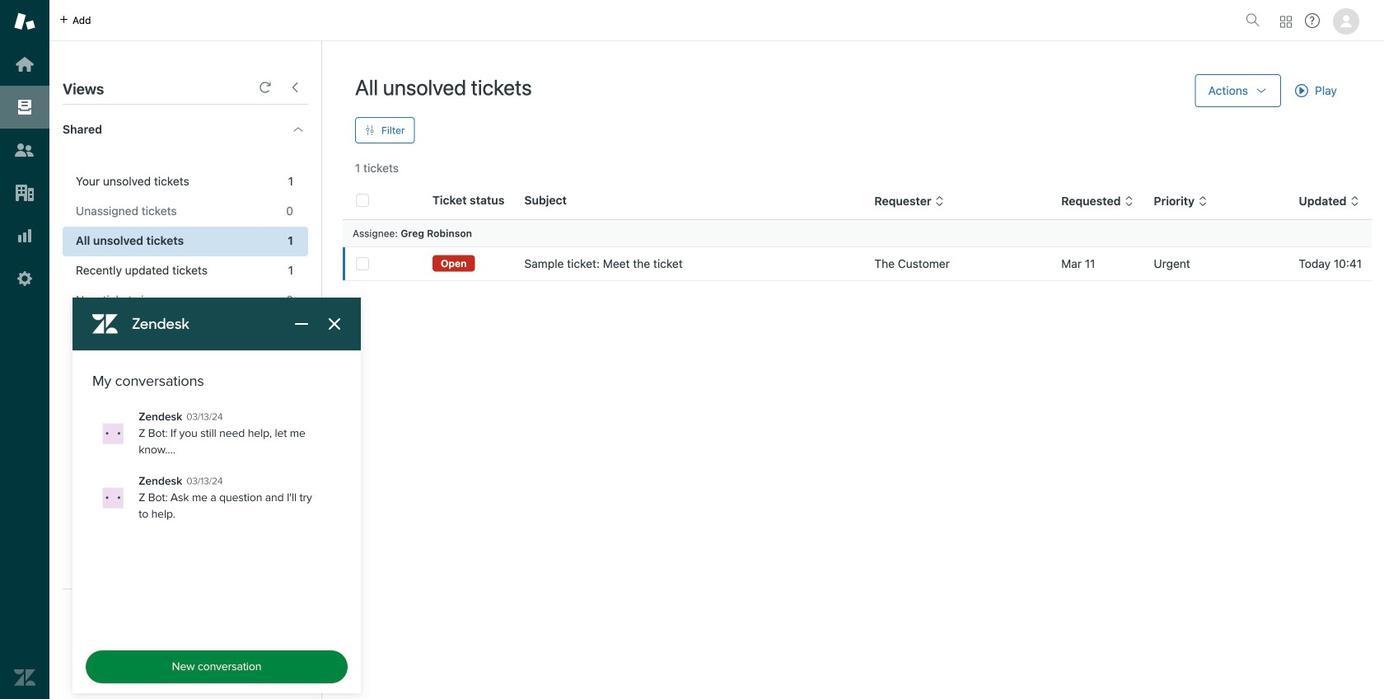 Task type: locate. For each thing, give the bounding box(es) containing it.
get help image
[[1306, 13, 1321, 28]]

row
[[343, 247, 1372, 281]]

views image
[[14, 96, 35, 118]]

zendesk image
[[14, 667, 35, 688]]

heading
[[49, 105, 321, 154]]

customers image
[[14, 139, 35, 161]]

organizations image
[[14, 182, 35, 204]]



Task type: vqa. For each thing, say whether or not it's contained in the screenshot.
Main element
yes



Task type: describe. For each thing, give the bounding box(es) containing it.
refresh views pane image
[[259, 81, 272, 94]]

zendesk products image
[[1281, 16, 1293, 28]]

get started image
[[14, 54, 35, 75]]

reporting image
[[14, 225, 35, 246]]

hide panel views image
[[289, 81, 302, 94]]

admin image
[[14, 268, 35, 289]]

main element
[[0, 0, 49, 699]]

zendesk support image
[[14, 11, 35, 32]]



